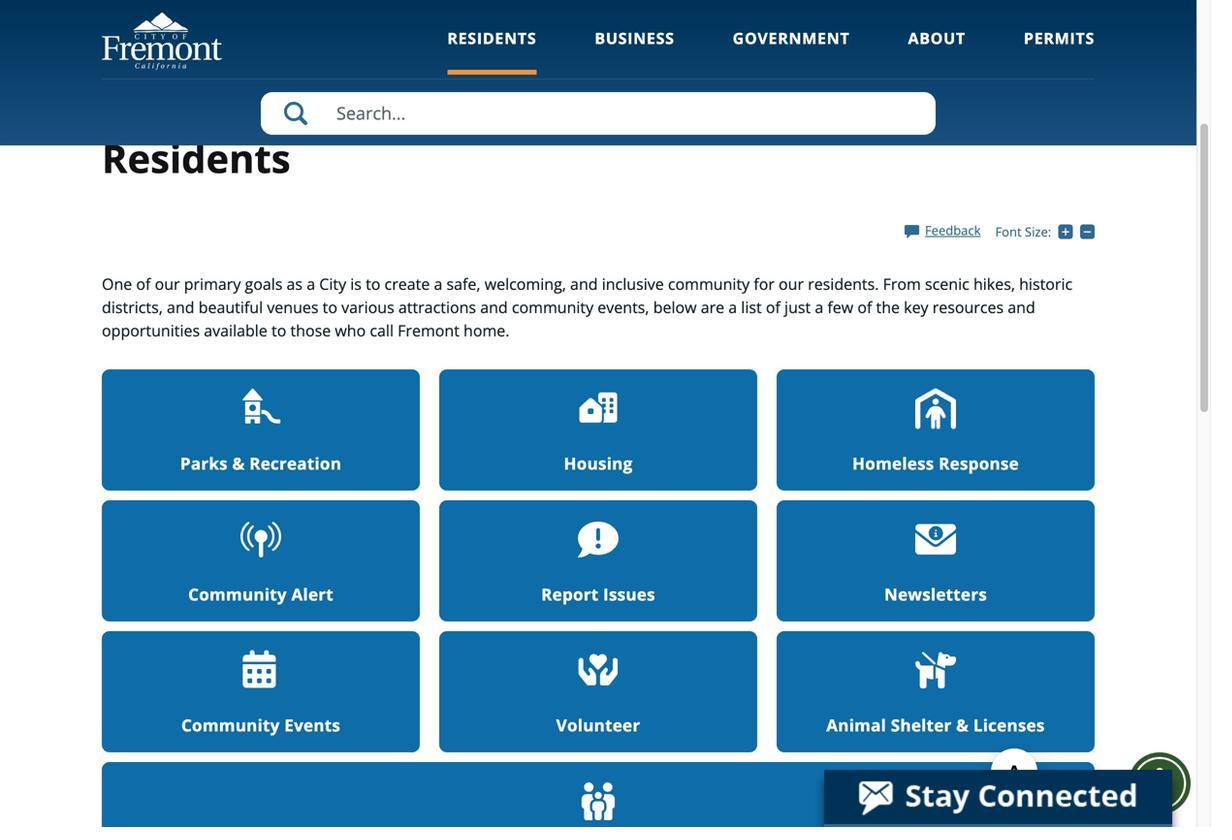 Task type: locate. For each thing, give the bounding box(es) containing it.
a left list
[[729, 297, 737, 318]]

& inside "link"
[[956, 715, 969, 737]]

community up are
[[668, 273, 750, 294]]

of up districts,
[[136, 273, 151, 294]]

response
[[939, 453, 1019, 475]]

housing
[[564, 453, 633, 475]]

and down the historic
[[1008, 297, 1036, 318]]

report issues
[[541, 584, 655, 606]]

community for community alert
[[188, 584, 287, 606]]

house and apartment buiding image
[[578, 388, 619, 429]]

feedback link
[[905, 221, 981, 239]]

community
[[188, 584, 287, 606], [181, 715, 280, 737]]

events,
[[598, 297, 649, 318]]

animal
[[827, 715, 887, 737]]

from
[[883, 273, 921, 294]]

& right parks at the left bottom of the page
[[232, 453, 245, 475]]

0 vertical spatial community
[[668, 273, 750, 294]]

to down city
[[323, 297, 338, 318]]

our up districts,
[[155, 273, 180, 294]]

dog leashed image
[[916, 652, 956, 689]]

- link
[[1080, 222, 1099, 240]]

font size:
[[996, 223, 1052, 240]]

1 horizontal spatial to
[[323, 297, 338, 318]]

of left 'the'
[[858, 297, 872, 318]]

homeless response
[[853, 453, 1019, 475]]

&
[[232, 453, 245, 475], [956, 715, 969, 737]]

districts,
[[102, 297, 163, 318]]

inclusive
[[602, 273, 664, 294]]

business
[[595, 28, 675, 48]]

0 vertical spatial to
[[366, 273, 381, 294]]

1 vertical spatial community
[[181, 715, 280, 737]]

1 vertical spatial community
[[512, 297, 594, 318]]

resources
[[933, 297, 1004, 318]]

is
[[350, 273, 362, 294]]

residents
[[447, 28, 537, 48], [102, 131, 291, 184]]

+
[[1073, 222, 1080, 240]]

and
[[570, 273, 598, 294], [167, 297, 195, 318], [480, 297, 508, 318], [1008, 297, 1036, 318]]

call
[[370, 320, 394, 341]]

newsletters
[[885, 584, 987, 606]]

community
[[668, 273, 750, 294], [512, 297, 594, 318]]

parks
[[180, 453, 228, 475]]

community down communication tower with radiating signal image
[[188, 584, 287, 606]]

licenses
[[974, 715, 1045, 737]]

-
[[1095, 222, 1099, 240]]

historic
[[1019, 273, 1073, 294]]

housing link
[[439, 369, 757, 491]]

of right list
[[766, 297, 781, 318]]

& right shelter
[[956, 715, 969, 737]]

0 vertical spatial residents
[[447, 28, 537, 48]]

person shelter image
[[916, 388, 956, 429]]

communication tower with radiating signal image
[[241, 521, 281, 558]]

0 horizontal spatial of
[[136, 273, 151, 294]]

opportunities
[[102, 320, 200, 341]]

community down calendar icon
[[181, 715, 280, 737]]

font size: link
[[996, 223, 1052, 240]]

to right is at the top left of page
[[366, 273, 381, 294]]

our up just
[[779, 273, 804, 294]]

below
[[653, 297, 697, 318]]

and up events,
[[570, 273, 598, 294]]

Search text field
[[261, 92, 936, 135]]

calendar image
[[241, 650, 281, 691]]

of
[[136, 273, 151, 294], [766, 297, 781, 318], [858, 297, 872, 318]]

community down welcoming,
[[512, 297, 594, 318]]

alert
[[291, 584, 334, 606]]

create
[[385, 273, 430, 294]]

to down venues
[[272, 320, 286, 341]]

0 horizontal spatial our
[[155, 273, 180, 294]]

our
[[155, 273, 180, 294], [779, 273, 804, 294]]

animal shelter & licenses
[[827, 715, 1045, 737]]

1 vertical spatial residents
[[102, 131, 291, 184]]

those
[[290, 320, 331, 341]]

for
[[754, 273, 775, 294]]

1 horizontal spatial our
[[779, 273, 804, 294]]

1 horizontal spatial &
[[956, 715, 969, 737]]

various
[[342, 297, 394, 318]]

0 horizontal spatial community
[[512, 297, 594, 318]]

1 vertical spatial &
[[956, 715, 969, 737]]

a
[[307, 273, 315, 294], [434, 273, 443, 294], [729, 297, 737, 318], [815, 297, 824, 318]]

parks & recreation
[[180, 453, 342, 475]]

a left few
[[815, 297, 824, 318]]

1 horizontal spatial residents
[[447, 28, 537, 48]]

to
[[366, 273, 381, 294], [323, 297, 338, 318], [272, 320, 286, 341]]

primary
[[184, 273, 241, 294]]

report
[[541, 584, 599, 606]]

scenic
[[925, 273, 970, 294]]

the
[[876, 297, 900, 318]]

are
[[701, 297, 725, 318]]

1 vertical spatial to
[[323, 297, 338, 318]]

0 horizontal spatial to
[[272, 320, 286, 341]]

0 vertical spatial &
[[232, 453, 245, 475]]

goals
[[245, 273, 283, 294]]

list
[[741, 297, 762, 318]]

family image
[[578, 781, 619, 822]]

0 vertical spatial community
[[188, 584, 287, 606]]

2 horizontal spatial to
[[366, 273, 381, 294]]

about link
[[908, 28, 966, 75]]

0 horizontal spatial residents
[[102, 131, 291, 184]]

attractions
[[398, 297, 476, 318]]

+ link
[[1059, 222, 1080, 240]]

just
[[785, 297, 811, 318]]

home.
[[464, 320, 510, 341]]

a up attractions
[[434, 273, 443, 294]]

available
[[204, 320, 268, 341]]



Task type: vqa. For each thing, say whether or not it's contained in the screenshot.
Recreation
yes



Task type: describe. For each thing, give the bounding box(es) containing it.
safe,
[[447, 273, 481, 294]]

community alert
[[188, 584, 334, 606]]

community events
[[181, 715, 341, 737]]

size:
[[1025, 223, 1052, 240]]

1 our from the left
[[155, 273, 180, 294]]

comment bubble with exclamation mark image
[[578, 522, 619, 557]]

government
[[733, 28, 850, 48]]

2 our from the left
[[779, 273, 804, 294]]

playground structure image
[[241, 388, 281, 429]]

2 horizontal spatial of
[[858, 297, 872, 318]]

font
[[996, 223, 1022, 240]]

issues
[[603, 584, 655, 606]]

one
[[102, 273, 132, 294]]

newsletters link
[[777, 500, 1095, 622]]

government link
[[733, 28, 850, 75]]

1 horizontal spatial community
[[668, 273, 750, 294]]

0 horizontal spatial &
[[232, 453, 245, 475]]

1 horizontal spatial of
[[766, 297, 781, 318]]

about
[[908, 28, 966, 48]]

volunteer
[[556, 715, 640, 737]]

permits
[[1024, 28, 1095, 48]]

community for community events
[[181, 715, 280, 737]]

community events link
[[102, 631, 420, 753]]

animal shelter & licenses link
[[777, 631, 1095, 753]]

welcoming,
[[485, 273, 566, 294]]

residents link
[[447, 28, 537, 75]]

business link
[[595, 28, 675, 75]]

hands holding heart image
[[578, 654, 619, 687]]

as
[[287, 273, 303, 294]]

subscribe image
[[916, 524, 956, 555]]

venues
[[267, 297, 319, 318]]

permits link
[[1024, 28, 1095, 75]]

city
[[319, 273, 346, 294]]

2 vertical spatial to
[[272, 320, 286, 341]]

hikes,
[[974, 273, 1015, 294]]

key
[[904, 297, 929, 318]]

few
[[828, 297, 854, 318]]

feedback
[[925, 221, 981, 239]]

recreation
[[249, 453, 342, 475]]

and up home.
[[480, 297, 508, 318]]

one of our primary goals as a city is to create a safe, welcoming, and inclusive community for our residents. from scenic hikes, historic districts, and beautiful venues to various attractions and community events, below are a list of just a few of the key resources and opportunities available to those who call fremont home.
[[102, 273, 1073, 341]]

and up opportunities
[[167, 297, 195, 318]]

fremont
[[398, 320, 460, 341]]

parks & recreation link
[[102, 369, 420, 491]]

who
[[335, 320, 366, 341]]

homeless response link
[[777, 369, 1095, 491]]

a right as
[[307, 273, 315, 294]]

community alert link
[[102, 500, 420, 622]]

stay connected image
[[824, 770, 1171, 824]]

beautiful
[[199, 297, 263, 318]]

residents.
[[808, 273, 879, 294]]

volunteer link
[[439, 631, 757, 753]]

homeless
[[853, 453, 934, 475]]

report issues link
[[439, 500, 757, 622]]

shelter
[[891, 715, 952, 737]]

events
[[284, 715, 341, 737]]



